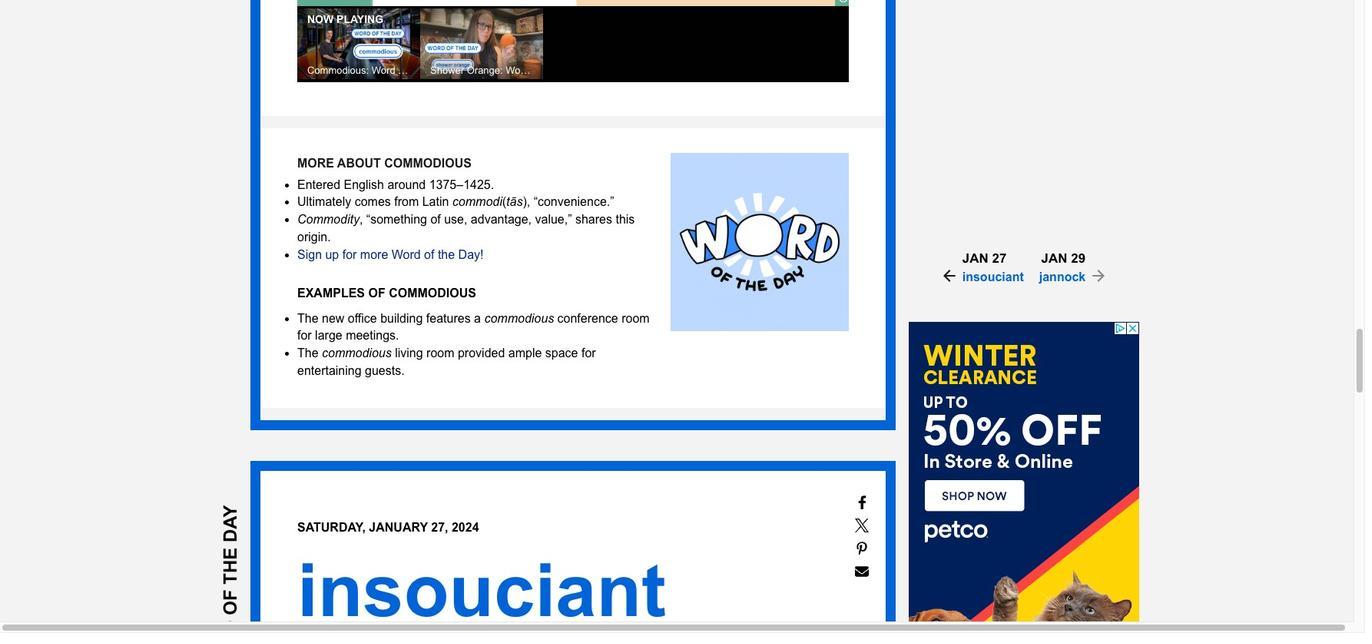 Task type: locate. For each thing, give the bounding box(es) containing it.
ample
[[508, 347, 542, 360]]

0 vertical spatial for
[[342, 248, 357, 261]]

for for large
[[297, 329, 312, 342]]

1 horizontal spatial for
[[342, 248, 357, 261]]

jan inside jan 29 jannock
[[1042, 251, 1068, 266]]

2 horizontal spatial for
[[582, 347, 596, 360]]

1 vertical spatial room
[[426, 347, 454, 360]]

meetings.
[[346, 329, 399, 342]]

entered
[[297, 178, 340, 191]]

of down the "latin"
[[431, 213, 441, 226]]

0 horizontal spatial jan
[[963, 251, 989, 266]]

jan inside jan 27 insouciant
[[963, 251, 989, 266]]

for left large
[[297, 329, 312, 342]]

for for more
[[342, 248, 357, 261]]

the left the new
[[297, 312, 319, 325]]

entered english around 1375–1425. ultimately comes from latin commodi ( tās ), "convenience."
[[297, 178, 614, 209]]

the
[[297, 312, 319, 325], [297, 347, 319, 360]]

1 jan from the left
[[963, 251, 989, 266]]

commodious
[[389, 286, 476, 299]]

of
[[368, 286, 385, 299]]

room inside conference room for large meetings.
[[622, 312, 650, 325]]

room right living
[[426, 347, 454, 360]]

of the
[[219, 548, 240, 615]]

word
[[392, 248, 421, 261]]

commodity
[[297, 213, 360, 226]]

commodi
[[452, 196, 502, 209]]

jan left 27
[[963, 251, 989, 266]]

1 the from the top
[[297, 312, 319, 325]]

0 vertical spatial room
[[622, 312, 650, 325]]

jan 29 jannock
[[1039, 251, 1086, 284]]

living
[[395, 347, 423, 360]]

1375–1425.
[[429, 178, 494, 191]]

room for conference
[[622, 312, 650, 325]]

insouciant down 27
[[963, 270, 1024, 284]]

2 vertical spatial for
[[582, 347, 596, 360]]

examples of commodious
[[297, 286, 476, 299]]

conference room for large meetings.
[[297, 312, 650, 342]]

0 vertical spatial commodious
[[384, 156, 472, 169]]

1 horizontal spatial jan
[[1042, 251, 1068, 266]]

0 vertical spatial insouciant
[[963, 270, 1024, 284]]

(
[[502, 196, 506, 209]]

for right up
[[342, 248, 357, 261]]

1 vertical spatial the
[[297, 347, 319, 360]]

insouciant down 2024
[[297, 549, 666, 632]]

living room provided ample space for entertaining guests.
[[297, 347, 596, 377]]

from
[[394, 196, 419, 209]]

word of the day promo image
[[670, 153, 849, 331]]

0 horizontal spatial room
[[426, 347, 454, 360]]

sign up for more word of the day!
[[297, 248, 484, 261]]

jan
[[963, 251, 989, 266], [1042, 251, 1068, 266]]

comes
[[355, 196, 391, 209]]

"something
[[366, 213, 427, 226]]

jan up the jannock
[[1042, 251, 1068, 266]]

commodious
[[384, 156, 472, 169], [484, 312, 554, 325], [322, 347, 392, 360]]

of
[[431, 213, 441, 226], [424, 248, 434, 261], [219, 590, 240, 615]]

insouciant
[[963, 270, 1024, 284], [297, 549, 666, 632]]

0 horizontal spatial insouciant
[[297, 549, 666, 632]]

for
[[342, 248, 357, 261], [297, 329, 312, 342], [582, 347, 596, 360]]

the for conference room for large meetings.
[[297, 312, 319, 325]]

commodious up around
[[384, 156, 472, 169]]

room inside living room provided ample space for entertaining guests.
[[426, 347, 454, 360]]

29
[[1071, 251, 1086, 266]]

2 the from the top
[[297, 347, 319, 360]]

advantage,
[[471, 213, 532, 226]]

, "something of use, advantage, value," shares this origin.
[[297, 213, 635, 244]]

1 vertical spatial for
[[297, 329, 312, 342]]

room right conference
[[622, 312, 650, 325]]

the
[[438, 248, 455, 261], [219, 548, 240, 584]]

of right word
[[424, 248, 434, 261]]

0 vertical spatial the
[[438, 248, 455, 261]]

0 vertical spatial of
[[431, 213, 441, 226]]

1 vertical spatial insouciant
[[297, 549, 666, 632]]

of down day
[[219, 590, 240, 615]]

1 vertical spatial the
[[219, 548, 240, 584]]

more about commodious
[[297, 156, 472, 169]]

advertisement element
[[909, 322, 1139, 633]]

examples
[[297, 286, 365, 299]]

for right space
[[582, 347, 596, 360]]

shares
[[575, 213, 612, 226]]

for inside living room provided ample space for entertaining guests.
[[582, 347, 596, 360]]

day
[[219, 505, 240, 548]]

1 horizontal spatial room
[[622, 312, 650, 325]]

sign
[[297, 248, 322, 261]]

for inside conference room for large meetings.
[[297, 329, 312, 342]]

jannock
[[1039, 270, 1086, 284]]

2 jan from the left
[[1042, 251, 1068, 266]]

of inside , "something of use, advantage, value," shares this origin.
[[431, 213, 441, 226]]

this
[[616, 213, 635, 226]]

commodious down the meetings.
[[322, 347, 392, 360]]

features
[[426, 312, 471, 325]]

commodious up ample
[[484, 312, 554, 325]]

1 horizontal spatial the
[[438, 248, 455, 261]]

the down large
[[297, 347, 319, 360]]

0 horizontal spatial the
[[219, 548, 240, 584]]

guests.
[[365, 364, 405, 377]]

,
[[360, 213, 363, 226]]

room
[[622, 312, 650, 325], [426, 347, 454, 360]]

up
[[325, 248, 339, 261]]

0 vertical spatial the
[[297, 312, 319, 325]]

0 horizontal spatial for
[[297, 329, 312, 342]]

the new office building features a commodious
[[297, 312, 554, 325]]

latin
[[422, 196, 449, 209]]



Task type: vqa. For each thing, say whether or not it's contained in the screenshot.
of
yes



Task type: describe. For each thing, give the bounding box(es) containing it.
conference
[[557, 312, 618, 325]]

2024
[[452, 521, 479, 534]]

around
[[388, 178, 426, 191]]

video player region
[[297, 0, 849, 6]]

saturday,
[[297, 521, 366, 534]]

jan 27 insouciant
[[963, 251, 1024, 284]]

entertaining
[[297, 364, 362, 377]]

27
[[992, 251, 1007, 266]]

sign up for more word of the day! link
[[297, 248, 484, 261]]

jan for jan 27
[[963, 251, 989, 266]]

a
[[474, 312, 481, 325]]

1 horizontal spatial insouciant
[[963, 270, 1024, 284]]

saturday, january 27, 2024
[[297, 521, 479, 534]]

2 vertical spatial commodious
[[322, 347, 392, 360]]

27,
[[431, 521, 448, 534]]

about
[[337, 156, 381, 169]]

tās
[[506, 196, 523, 209]]

room for living
[[426, 347, 454, 360]]

office
[[348, 312, 377, 325]]

new
[[322, 312, 344, 325]]

large
[[315, 329, 342, 342]]

january
[[369, 521, 428, 534]]

jan for jan 29
[[1042, 251, 1068, 266]]

1 vertical spatial commodious
[[484, 312, 554, 325]]

2 vertical spatial of
[[219, 590, 240, 615]]

"convenience."
[[534, 196, 614, 209]]

english
[[344, 178, 384, 191]]

1 vertical spatial of
[[424, 248, 434, 261]]

space
[[545, 347, 578, 360]]

use,
[[444, 213, 467, 226]]

value,"
[[535, 213, 572, 226]]

day!
[[458, 248, 484, 261]]

),
[[523, 196, 530, 209]]

provided
[[458, 347, 505, 360]]

the for living room provided ample space for entertaining guests.
[[297, 347, 319, 360]]

the commodious
[[297, 347, 392, 360]]

more
[[360, 248, 388, 261]]

ultimately
[[297, 196, 351, 209]]

origin.
[[297, 231, 331, 244]]

more
[[297, 156, 334, 169]]

building
[[380, 312, 423, 325]]



